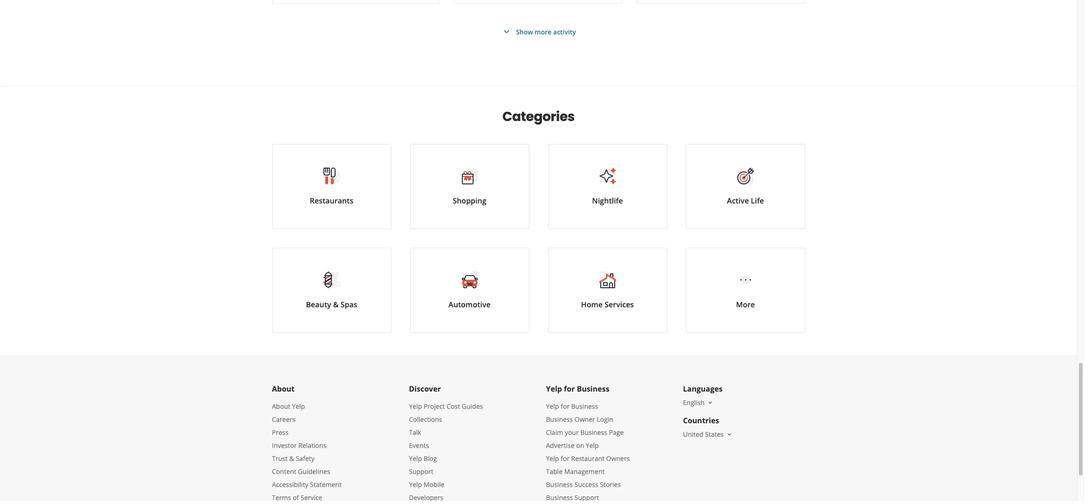 Task type: describe. For each thing, give the bounding box(es) containing it.
languages
[[683, 384, 723, 394]]

home services
[[581, 300, 634, 310]]

careers link
[[272, 415, 296, 424]]

category navigation section navigation
[[263, 86, 815, 356]]

trust & safety link
[[272, 455, 315, 463]]

yelp inside about yelp careers press investor relations trust & safety content guidelines accessibility statement
[[292, 402, 305, 411]]

beauty & spas
[[306, 300, 357, 310]]

mobile
[[424, 481, 445, 490]]

yelp up claim
[[546, 402, 559, 411]]

talk link
[[409, 428, 421, 437]]

owner
[[575, 415, 595, 424]]

table management link
[[546, 468, 605, 477]]

guides
[[462, 402, 483, 411]]

content
[[272, 468, 296, 477]]

more link
[[686, 248, 805, 333]]

project
[[424, 402, 445, 411]]

business owner login link
[[546, 415, 614, 424]]

yelp for business link
[[546, 402, 598, 411]]

beauty
[[306, 300, 331, 310]]

show more activity
[[516, 27, 576, 36]]

about for about yelp careers press investor relations trust & safety content guidelines accessibility statement
[[272, 402, 290, 411]]

categories
[[503, 108, 575, 126]]

safety
[[296, 455, 315, 463]]

claim your business page link
[[546, 428, 624, 437]]

english button
[[683, 399, 714, 408]]

collections link
[[409, 415, 442, 424]]

investor relations link
[[272, 442, 327, 450]]

automotive link
[[410, 248, 529, 333]]

for for yelp for business
[[564, 384, 575, 394]]

active life
[[727, 196, 764, 206]]

advertise
[[546, 442, 575, 450]]

english
[[683, 399, 705, 408]]

yelp up collections "link"
[[409, 402, 422, 411]]

restaurants
[[310, 196, 354, 206]]

advertise on yelp link
[[546, 442, 599, 450]]

more
[[736, 300, 755, 310]]

active life link
[[686, 144, 805, 229]]

relations
[[299, 442, 327, 450]]

active
[[727, 196, 749, 206]]

yelp up yelp for business link
[[546, 384, 562, 394]]

restaurant
[[571, 455, 605, 463]]

yelp down 'support' link
[[409, 481, 422, 490]]

more
[[535, 27, 552, 36]]

events
[[409, 442, 429, 450]]

yelp blog link
[[409, 455, 437, 463]]

nightlife link
[[548, 144, 667, 229]]

restaurants link
[[272, 144, 391, 229]]

about for about
[[272, 384, 295, 394]]

yelp down the events link
[[409, 455, 422, 463]]

24 chevron down v2 image
[[501, 26, 512, 37]]

yelp project cost guides link
[[409, 402, 483, 411]]

statement
[[310, 481, 342, 490]]

activity
[[553, 27, 576, 36]]

spas
[[341, 300, 357, 310]]

yelp project cost guides collections talk events yelp blog support yelp mobile
[[409, 402, 483, 490]]

life
[[751, 196, 764, 206]]

beauty & spas link
[[272, 248, 391, 333]]

content guidelines link
[[272, 468, 330, 477]]

discover
[[409, 384, 441, 394]]

2 vertical spatial for
[[561, 455, 570, 463]]

yelp right the on
[[586, 442, 599, 450]]

business success stories link
[[546, 481, 621, 490]]

yelp for restaurant owners link
[[546, 455, 630, 463]]

yelp mobile link
[[409, 481, 445, 490]]

16 chevron down v2 image
[[707, 399, 714, 407]]



Task type: locate. For each thing, give the bounding box(es) containing it.
1 vertical spatial about
[[272, 402, 290, 411]]

about inside about yelp careers press investor relations trust & safety content guidelines accessibility statement
[[272, 402, 290, 411]]

trust
[[272, 455, 288, 463]]

success
[[575, 481, 599, 490]]

business up yelp for business link
[[577, 384, 610, 394]]

united states
[[683, 430, 724, 439]]

for up business owner login link
[[561, 402, 570, 411]]

business down owner
[[581, 428, 608, 437]]

careers
[[272, 415, 296, 424]]

investor
[[272, 442, 297, 450]]

about yelp link
[[272, 402, 305, 411]]

0 horizontal spatial &
[[289, 455, 294, 463]]

1 vertical spatial for
[[561, 402, 570, 411]]

yelp
[[546, 384, 562, 394], [292, 402, 305, 411], [409, 402, 422, 411], [546, 402, 559, 411], [586, 442, 599, 450], [409, 455, 422, 463], [546, 455, 559, 463], [409, 481, 422, 490]]

1 about from the top
[[272, 384, 295, 394]]

support link
[[409, 468, 434, 477]]

on
[[576, 442, 584, 450]]

business down table
[[546, 481, 573, 490]]

cost
[[447, 402, 460, 411]]

countries
[[683, 416, 719, 426]]

table
[[546, 468, 563, 477]]

yelp for business business owner login claim your business page advertise on yelp yelp for restaurant owners table management business success stories
[[546, 402, 630, 490]]

1 vertical spatial &
[[289, 455, 294, 463]]

& right trust
[[289, 455, 294, 463]]

guidelines
[[298, 468, 330, 477]]

states
[[705, 430, 724, 439]]

page
[[609, 428, 624, 437]]

for down advertise
[[561, 455, 570, 463]]

accessibility
[[272, 481, 308, 490]]

management
[[564, 468, 605, 477]]

about yelp careers press investor relations trust & safety content guidelines accessibility statement
[[272, 402, 342, 490]]

0 vertical spatial about
[[272, 384, 295, 394]]

2 about from the top
[[272, 402, 290, 411]]

press link
[[272, 428, 289, 437]]

about up "about yelp" link
[[272, 384, 295, 394]]

owners
[[606, 455, 630, 463]]

login
[[597, 415, 614, 424]]

0 vertical spatial for
[[564, 384, 575, 394]]

shopping link
[[410, 144, 529, 229]]

united
[[683, 430, 704, 439]]

support
[[409, 468, 434, 477]]

1 horizontal spatial &
[[333, 300, 339, 310]]

about up careers link
[[272, 402, 290, 411]]

show more activity button
[[501, 26, 576, 37]]

accessibility statement link
[[272, 481, 342, 490]]

business up claim
[[546, 415, 573, 424]]

talk
[[409, 428, 421, 437]]

claim
[[546, 428, 563, 437]]

press
[[272, 428, 289, 437]]

stories
[[600, 481, 621, 490]]

&
[[333, 300, 339, 310], [289, 455, 294, 463]]

home services link
[[548, 248, 667, 333]]

for for yelp for business business owner login claim your business page advertise on yelp yelp for restaurant owners table management business success stories
[[561, 402, 570, 411]]

shopping
[[453, 196, 487, 206]]

yelp up careers link
[[292, 402, 305, 411]]

for up yelp for business link
[[564, 384, 575, 394]]

your
[[565, 428, 579, 437]]

& left spas at the left of page
[[333, 300, 339, 310]]

about
[[272, 384, 295, 394], [272, 402, 290, 411]]

automotive
[[449, 300, 491, 310]]

events link
[[409, 442, 429, 450]]

nightlife
[[592, 196, 623, 206]]

0 vertical spatial &
[[333, 300, 339, 310]]

business up owner
[[571, 402, 598, 411]]

for
[[564, 384, 575, 394], [561, 402, 570, 411], [561, 455, 570, 463]]

business
[[577, 384, 610, 394], [571, 402, 598, 411], [546, 415, 573, 424], [581, 428, 608, 437], [546, 481, 573, 490]]

& inside about yelp careers press investor relations trust & safety content guidelines accessibility statement
[[289, 455, 294, 463]]

explore recent activity section section
[[265, 0, 813, 86]]

show
[[516, 27, 533, 36]]

yelp up table
[[546, 455, 559, 463]]

services
[[605, 300, 634, 310]]

16 chevron down v2 image
[[726, 431, 733, 439]]

& inside beauty & spas link
[[333, 300, 339, 310]]

yelp for business
[[546, 384, 610, 394]]

collections
[[409, 415, 442, 424]]

blog
[[424, 455, 437, 463]]

united states button
[[683, 430, 733, 439]]

home
[[581, 300, 603, 310]]



Task type: vqa. For each thing, say whether or not it's contained in the screenshot.
Support link
yes



